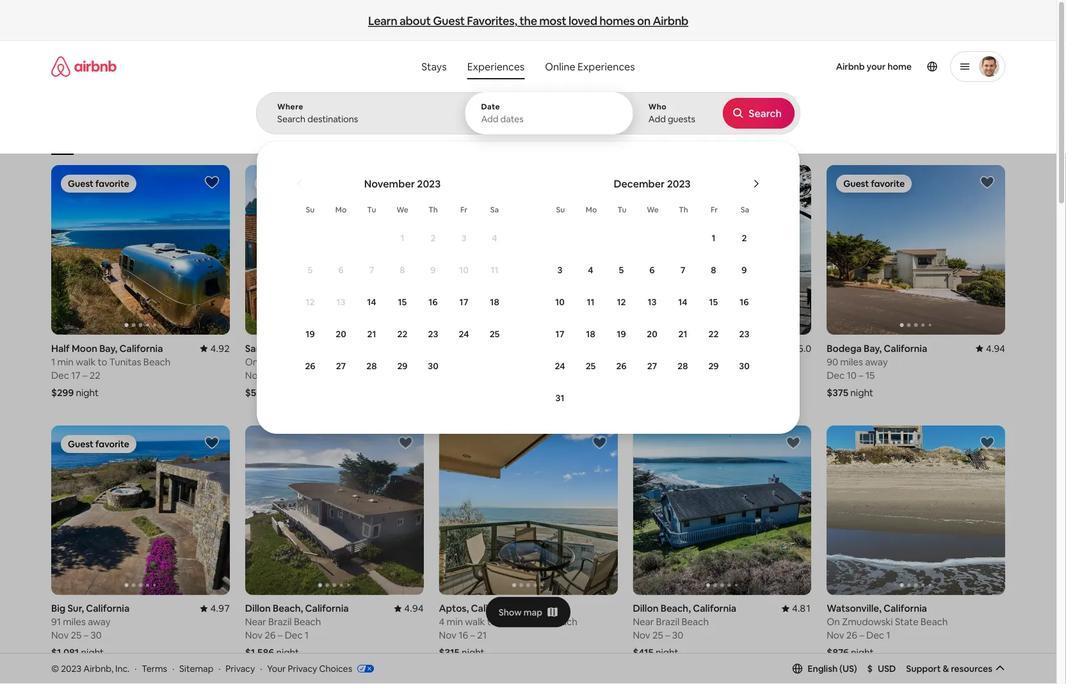 Task type: locate. For each thing, give the bounding box(es) containing it.
1 horizontal spatial airbnb
[[837, 61, 865, 72]]

2 · from the left
[[172, 663, 174, 675]]

1 horizontal spatial 29
[[709, 361, 719, 372]]

2 26 button from the left
[[606, 351, 637, 382]]

2 brazil from the left
[[656, 616, 680, 629]]

bay, right bodega
[[864, 342, 882, 355]]

1 15 button from the left
[[387, 287, 418, 318]]

1 horizontal spatial 28
[[678, 361, 688, 372]]

0 vertical spatial to
[[98, 356, 107, 368]]

beach, inside dillon beach, california near brazil beach nov 25 – 30 $415 night
[[661, 603, 691, 616]]

1 horizontal spatial walk
[[465, 616, 485, 629]]

english
[[808, 664, 838, 675]]

add to wishlist: bodega bay, california image
[[786, 175, 802, 190]]

brazil inside dillon beach, california near brazil beach nov 25 – 30 $415 night
[[656, 616, 680, 629]]

– inside santa cruz, california on the beach nov 27 – dec 2 $567
[[277, 369, 282, 382]]

airbnb inside airbnb your home link
[[837, 61, 865, 72]]

8
[[400, 265, 405, 276], [711, 265, 717, 276]]

airbnb
[[653, 13, 689, 28], [837, 61, 865, 72]]

away right 90
[[866, 356, 888, 368]]

6 for 2nd 6 button from the left
[[650, 265, 655, 276]]

2 14 button from the left
[[668, 287, 699, 318]]

28 button
[[357, 351, 387, 382], [668, 351, 699, 382]]

1 horizontal spatial 24
[[555, 361, 565, 372]]

24 button up on the beach nov 26 – dec 1
[[449, 319, 480, 350]]

2 add from the left
[[649, 113, 666, 125]]

· right terms link
[[172, 663, 174, 675]]

25 up on the beach nov 26 – dec 1
[[490, 329, 500, 340]]

22 inside half moon bay, california 1 min walk to tunitas beach dec 17 – 22 $299 night
[[89, 369, 100, 382]]

4.97
[[211, 603, 230, 616]]

– inside dillon beach, california near brazil beach nov 26 – dec 1 $1,586 night
[[278, 630, 283, 642]]

1 horizontal spatial sa
[[741, 205, 750, 215]]

1 · from the left
[[135, 663, 137, 675]]

add
[[481, 113, 499, 125], [649, 113, 666, 125]]

your
[[867, 61, 886, 72]]

to
[[98, 356, 107, 368], [487, 616, 497, 629]]

1 26 button from the left
[[295, 351, 326, 382]]

1 brazil from the left
[[268, 616, 292, 629]]

add to wishlist: bodega bay, california image
[[980, 175, 996, 190]]

26 button right santa at the left
[[295, 351, 326, 382]]

nov inside on the beach nov 26 – dec 1
[[439, 369, 457, 382]]

nov inside santa cruz, california on the beach nov 27 – dec 2 $567
[[245, 369, 263, 382]]

brazil inside dillon beach, california near brazil beach nov 26 – dec 1 $1,586 night
[[268, 616, 292, 629]]

sitemap
[[179, 663, 214, 675]]

resources
[[952, 664, 993, 675]]

1 horizontal spatial dillon
[[633, 603, 659, 616]]

0 vertical spatial 11
[[491, 265, 499, 276]]

2 2 button from the left
[[729, 223, 760, 254]]

1 21 button from the left
[[357, 319, 387, 350]]

30 inside big sur, california 91 miles away nov 25 – 30 $1,081 night
[[91, 630, 102, 642]]

22 for first 22 button from the left
[[398, 329, 408, 340]]

0 horizontal spatial 9
[[431, 265, 436, 276]]

1 8 from the left
[[400, 265, 405, 276]]

11
[[491, 265, 499, 276], [587, 297, 595, 308]]

21 button
[[357, 319, 387, 350], [668, 319, 699, 350]]

1 horizontal spatial 23
[[740, 329, 750, 340]]

1 22 button from the left
[[387, 319, 418, 350]]

1 horizontal spatial brazil
[[656, 616, 680, 629]]

1 horizontal spatial 5 button
[[606, 255, 637, 286]]

experiences button
[[457, 54, 535, 79]]

nov inside dillon beach, california near brazil beach nov 26 – dec 1 $1,586 night
[[245, 630, 263, 642]]

1 14 from the left
[[367, 297, 377, 308]]

the inside santa cruz, california on the beach nov 27 – dec 2 $567
[[261, 356, 275, 368]]

california inside dillon beach, california near brazil beach nov 26 – dec 1 $1,586 night
[[305, 603, 349, 616]]

2 12 from the left
[[617, 297, 626, 308]]

2023 right december
[[667, 177, 691, 190]]

online experiences link
[[535, 54, 646, 79]]

1 horizontal spatial 26 button
[[606, 351, 637, 382]]

support
[[907, 664, 941, 675]]

10 inside on wrights beach jan 5 – 10
[[665, 369, 675, 382]]

min inside half moon bay, california 1 min walk to tunitas beach dec 17 – 22 $299 night
[[57, 356, 74, 368]]

state
[[896, 616, 919, 629]]

29
[[397, 361, 408, 372], [709, 361, 719, 372]]

4.97 out of 5 average rating image
[[200, 603, 230, 616]]

2 dillon from the left
[[633, 603, 659, 616]]

0 horizontal spatial 8 button
[[387, 255, 418, 286]]

6 for second 6 button from the right
[[338, 265, 344, 276]]

0 horizontal spatial privacy
[[226, 663, 255, 675]]

1 7 from the left
[[369, 265, 374, 276]]

2 button for november 2023
[[418, 223, 449, 254]]

your
[[267, 663, 286, 675]]

8 button
[[387, 255, 418, 286], [699, 255, 729, 286]]

0 horizontal spatial 19 button
[[295, 319, 326, 350]]

beach inside aptos, california 4 min walk to rio del mar beach nov 16 – 21 $315 night
[[551, 616, 578, 629]]

20 up wrights
[[647, 329, 658, 340]]

15
[[398, 297, 407, 308], [710, 297, 718, 308], [866, 369, 875, 382]]

· left the your on the left of the page
[[260, 663, 262, 675]]

4 button
[[480, 223, 510, 254], [576, 255, 606, 286]]

california inside 'bodega bay, california 90 miles away dec 10 – 15 $375 night'
[[884, 342, 928, 355]]

dec inside watsonville, california on zmudowski state beach nov 26 – dec 1 $876 night
[[867, 630, 885, 642]]

2 for november 2023
[[431, 233, 436, 244]]

the for favorites,
[[520, 13, 537, 28]]

night inside aptos, california 4 min walk to rio del mar beach nov 16 – 21 $315 night
[[462, 647, 485, 660]]

2 29 button from the left
[[699, 351, 729, 382]]

on
[[638, 13, 651, 28]]

0 horizontal spatial 12
[[306, 297, 315, 308]]

1 dillon from the left
[[245, 603, 271, 616]]

most
[[540, 13, 567, 28]]

16 button
[[418, 287, 449, 318], [729, 287, 760, 318]]

0 vertical spatial 4
[[492, 233, 498, 244]]

2 beach from the left
[[472, 356, 499, 368]]

1 horizontal spatial 30 button
[[729, 351, 760, 382]]

26 button
[[295, 351, 326, 382], [606, 351, 637, 382]]

1 vertical spatial 4.94 out of 5 average rating image
[[394, 603, 424, 616]]

1 horizontal spatial bay,
[[864, 342, 882, 355]]

0 horizontal spatial bay,
[[99, 342, 117, 355]]

airbnb right on
[[653, 13, 689, 28]]

0 horizontal spatial beach
[[278, 356, 305, 368]]

15 button
[[387, 287, 418, 318], [699, 287, 729, 318]]

on inside on the beach nov 26 – dec 1
[[439, 356, 452, 368]]

20 up santa cruz, california on the beach nov 27 – dec 2 $567
[[336, 329, 346, 340]]

1 19 button from the left
[[295, 319, 326, 350]]

walk inside half moon bay, california 1 min walk to tunitas beach dec 17 – 22 $299 night
[[76, 356, 96, 368]]

26 button left wrights
[[606, 351, 637, 382]]

november 2023
[[364, 177, 441, 190]]

2 6 button from the left
[[637, 255, 668, 286]]

0 horizontal spatial 24 button
[[449, 319, 480, 350]]

privacy down $1,586
[[226, 663, 255, 675]]

0 horizontal spatial 28 button
[[357, 351, 387, 382]]

beach inside on the beach nov 26 – dec 1
[[472, 356, 499, 368]]

dillon
[[245, 603, 271, 616], [633, 603, 659, 616]]

we down november 2023
[[397, 205, 409, 215]]

0 horizontal spatial to
[[98, 356, 107, 368]]

we down december 2023
[[647, 205, 659, 215]]

add down who
[[649, 113, 666, 125]]

2 23 from the left
[[740, 329, 750, 340]]

away inside 'bodega bay, california 90 miles away dec 10 – 15 $375 night'
[[866, 356, 888, 368]]

$1,081
[[51, 647, 79, 660]]

0 horizontal spatial 23 button
[[418, 319, 449, 350]]

california inside big sur, california 91 miles away nov 25 – 30 $1,081 night
[[86, 603, 130, 616]]

min down aptos,
[[447, 616, 463, 629]]

airbnb left the your
[[837, 61, 865, 72]]

show map button
[[486, 598, 571, 628]]

beach inside half moon bay, california 1 min walk to tunitas beach dec 17 – 22 $299 night
[[143, 356, 171, 368]]

1 bay, from the left
[[99, 342, 117, 355]]

– inside dillon beach, california near brazil beach nov 25 – 30 $415 night
[[666, 630, 670, 642]]

14
[[367, 297, 377, 308], [679, 297, 688, 308]]

31
[[556, 393, 565, 404]]

Where field
[[277, 113, 445, 125]]

to inside aptos, california 4 min walk to rio del mar beach nov 16 – 21 $315 night
[[487, 616, 497, 629]]

near inside dillon beach, california near brazil beach nov 26 – dec 1 $1,586 night
[[245, 616, 266, 629]]

15 inside 'bodega bay, california 90 miles away dec 10 – 15 $375 night'
[[866, 369, 875, 382]]

0 vertical spatial 25 button
[[480, 319, 510, 350]]

1 19 from the left
[[306, 329, 315, 340]]

california inside watsonville, california on zmudowski state beach nov 26 – dec 1 $876 night
[[884, 603, 928, 616]]

23 button up on the beach nov 26 – dec 1
[[418, 319, 449, 350]]

4.94 for dillon beach, california near brazil beach nov 26 – dec 1 $1,586 night
[[405, 603, 424, 616]]

25 button up on the beach nov 26 – dec 1
[[480, 319, 510, 350]]

dillon for dillon beach, california near brazil beach nov 26 – dec 1 $1,586 night
[[245, 603, 271, 616]]

0 vertical spatial 24 button
[[449, 319, 480, 350]]

add inside date add dates
[[481, 113, 499, 125]]

4.94 out of 5 average rating image
[[976, 342, 1006, 355], [394, 603, 424, 616]]

0 horizontal spatial 2 button
[[418, 223, 449, 254]]

0 horizontal spatial miles
[[63, 616, 86, 629]]

half
[[51, 342, 70, 355]]

0 horizontal spatial 22 button
[[387, 319, 418, 350]]

1 28 button from the left
[[357, 351, 387, 382]]

19 button right santa at the left
[[295, 319, 326, 350]]

1 horizontal spatial 14
[[679, 297, 688, 308]]

1 1 button from the left
[[387, 223, 418, 254]]

2 15 button from the left
[[699, 287, 729, 318]]

25 button up 31 button
[[576, 351, 606, 382]]

experiences up date
[[467, 60, 525, 73]]

1 horizontal spatial 28 button
[[668, 351, 699, 382]]

add to wishlist: santa cruz, california image
[[398, 175, 414, 190]]

19 button up jan
[[606, 319, 637, 350]]

2 vertical spatial 4
[[439, 616, 445, 629]]

1 2 button from the left
[[418, 223, 449, 254]]

show
[[499, 607, 522, 619]]

1 horizontal spatial 29 button
[[699, 351, 729, 382]]

0 horizontal spatial tu
[[367, 205, 376, 215]]

miles inside 'bodega bay, california 90 miles away dec 10 – 15 $375 night'
[[841, 356, 864, 368]]

2 6 from the left
[[650, 265, 655, 276]]

1 23 button from the left
[[418, 319, 449, 350]]

4.92 out of 5 average rating image
[[200, 342, 230, 355]]

brazil
[[268, 616, 292, 629], [656, 616, 680, 629]]

1 vertical spatial 4
[[588, 265, 594, 276]]

2 7 from the left
[[681, 265, 686, 276]]

2 privacy from the left
[[288, 663, 317, 675]]

walk
[[76, 356, 96, 368], [465, 616, 485, 629]]

add inside who add guests
[[649, 113, 666, 125]]

1 horizontal spatial away
[[866, 356, 888, 368]]

big
[[51, 603, 65, 616]]

fr
[[461, 205, 468, 215], [711, 205, 718, 215]]

2 1 button from the left
[[699, 223, 729, 254]]

1 horizontal spatial 6
[[650, 265, 655, 276]]

none search field containing stays
[[256, 41, 1067, 434]]

dillon inside dillon beach, california near brazil beach nov 25 – 30 $415 night
[[633, 603, 659, 616]]

nov for watsonville, california on zmudowski state beach nov 26 – dec 1 $876 night
[[827, 630, 845, 642]]

11 for leftmost 11 button
[[491, 265, 499, 276]]

1 horizontal spatial 17
[[460, 297, 469, 308]]

24 up on the beach nov 26 – dec 1
[[459, 329, 469, 340]]

1 horizontal spatial 18 button
[[576, 319, 606, 350]]

2 near from the left
[[633, 616, 654, 629]]

25 up $1,081
[[71, 630, 82, 642]]

1 inside dillon beach, california near brazil beach nov 26 – dec 1 $1,586 night
[[305, 630, 309, 642]]

11 button
[[480, 255, 510, 286], [576, 287, 606, 318]]

tu down november
[[367, 205, 376, 215]]

1 horizontal spatial 20
[[647, 329, 658, 340]]

1 horizontal spatial 20 button
[[637, 319, 668, 350]]

guest
[[433, 13, 465, 28]]

nov
[[245, 369, 263, 382], [439, 369, 457, 382], [51, 630, 69, 642], [245, 630, 263, 642], [633, 630, 651, 642], [439, 630, 457, 642], [827, 630, 845, 642]]

what can we help you find? tab list
[[412, 54, 535, 79]]

add to wishlist: watsonville, california image
[[980, 436, 996, 451]]

airbnb inside learn about guest favorites, the most loved homes on airbnb link
[[653, 13, 689, 28]]

2023 for december
[[667, 177, 691, 190]]

who add guests
[[649, 102, 696, 125]]

add to wishlist: big sur, california image
[[204, 436, 220, 451]]

1 30 button from the left
[[418, 351, 449, 382]]

tu down december
[[618, 205, 627, 215]]

1 16 button from the left
[[418, 287, 449, 318]]

1 horizontal spatial add
[[649, 113, 666, 125]]

loved
[[569, 13, 598, 28]]

1 13 button from the left
[[326, 287, 357, 318]]

· left 'privacy' link
[[219, 663, 221, 675]]

10
[[459, 265, 469, 276], [556, 297, 565, 308], [665, 369, 675, 382], [847, 369, 857, 382]]

25 up the $415
[[653, 630, 664, 642]]

&
[[943, 664, 950, 675]]

nov for dillon beach, california near brazil beach nov 26 – dec 1 $1,586 night
[[245, 630, 263, 642]]

1 vertical spatial 3 button
[[545, 255, 576, 286]]

design
[[235, 136, 260, 146]]

2 tu from the left
[[618, 205, 627, 215]]

nov for big sur, california 91 miles away nov 25 – 30 $1,081 night
[[51, 630, 69, 642]]

13
[[337, 297, 346, 308], [648, 297, 657, 308]]

1 horizontal spatial mo
[[586, 205, 597, 215]]

near inside dillon beach, california near brazil beach nov 25 – 30 $415 night
[[633, 616, 654, 629]]

night right $375
[[851, 387, 874, 399]]

1 horizontal spatial min
[[447, 616, 463, 629]]

1 experiences from the left
[[467, 60, 525, 73]]

1 horizontal spatial 3 button
[[545, 255, 576, 286]]

0 horizontal spatial fr
[[461, 205, 468, 215]]

1 horizontal spatial near
[[633, 616, 654, 629]]

experiences inside button
[[467, 60, 525, 73]]

night inside 'bodega bay, california 90 miles away dec 10 – 15 $375 night'
[[851, 387, 874, 399]]

0 horizontal spatial away
[[88, 616, 111, 629]]

2023 right add to wishlist: santa cruz, california image
[[417, 177, 441, 190]]

None search field
[[256, 41, 1067, 434]]

away inside big sur, california 91 miles away nov 25 – 30 $1,081 night
[[88, 616, 111, 629]]

21 for second 21 button from left
[[679, 329, 688, 340]]

night inside dillon beach, california near brazil beach nov 25 – 30 $415 night
[[656, 647, 679, 660]]

1 horizontal spatial 14 button
[[668, 287, 699, 318]]

miles inside big sur, california 91 miles away nov 25 – 30 $1,081 night
[[63, 616, 86, 629]]

near up $1,586
[[245, 616, 266, 629]]

to left rio
[[487, 616, 497, 629]]

0 horizontal spatial 6
[[338, 265, 344, 276]]

nov inside watsonville, california on zmudowski state beach nov 26 – dec 1 $876 night
[[827, 630, 845, 642]]

2 horizontal spatial 15
[[866, 369, 875, 382]]

nov inside dillon beach, california near brazil beach nov 25 – 30 $415 night
[[633, 630, 651, 642]]

0 horizontal spatial 19
[[306, 329, 315, 340]]

24 up 31 button
[[555, 361, 565, 372]]

1 9 button from the left
[[418, 255, 449, 286]]

2 fr from the left
[[711, 205, 718, 215]]

0 horizontal spatial 4.94 out of 5 average rating image
[[394, 603, 424, 616]]

experiences tab panel
[[256, 92, 1067, 434]]

add down date
[[481, 113, 499, 125]]

1 add from the left
[[481, 113, 499, 125]]

th
[[429, 205, 438, 215], [679, 205, 689, 215]]

17
[[460, 297, 469, 308], [556, 329, 565, 340], [71, 369, 80, 382]]

4.94 out of 5 average rating image for bodega bay, california 90 miles away dec 10 – 15 $375 night
[[976, 342, 1006, 355]]

25 left jan
[[586, 361, 596, 372]]

dillon right 4.97
[[245, 603, 271, 616]]

5 inside on wrights beach jan 5 – 10
[[651, 369, 656, 382]]

to left tunitas on the left of page
[[98, 356, 107, 368]]

sitemap link
[[179, 663, 214, 675]]

on inside on wrights beach jan 5 – 10
[[633, 356, 646, 368]]

0 vertical spatial airbnb
[[653, 13, 689, 28]]

1 sa from the left
[[491, 205, 499, 215]]

0 horizontal spatial 8
[[400, 265, 405, 276]]

22 button
[[387, 319, 418, 350], [699, 319, 729, 350]]

1 fr from the left
[[461, 205, 468, 215]]

miles down sur,
[[63, 616, 86, 629]]

0 horizontal spatial 14 button
[[357, 287, 387, 318]]

2 bay, from the left
[[864, 342, 882, 355]]

1 horizontal spatial 24 button
[[545, 351, 576, 382]]

night right the $415
[[656, 647, 679, 660]]

1 horizontal spatial to
[[487, 616, 497, 629]]

1 horizontal spatial su
[[556, 205, 565, 215]]

4 for the bottom 4 button
[[588, 265, 594, 276]]

national
[[642, 136, 672, 146]]

0 horizontal spatial 18 button
[[480, 287, 510, 318]]

1 beach, from the left
[[273, 603, 303, 616]]

1 20 from the left
[[336, 329, 346, 340]]

night right '$299'
[[76, 387, 99, 399]]

2023 right ©
[[61, 663, 81, 675]]

1 horizontal spatial 10 button
[[545, 287, 576, 318]]

0 horizontal spatial walk
[[76, 356, 96, 368]]

cruz,
[[273, 342, 297, 355]]

1
[[401, 233, 405, 244], [712, 233, 716, 244], [51, 356, 55, 368], [499, 369, 503, 382], [305, 630, 309, 642], [887, 630, 891, 642]]

calendar application
[[272, 163, 1067, 418]]

1 su from the left
[[306, 205, 315, 215]]

23 button left "5.0 out of 5 average rating" image
[[729, 319, 760, 350]]

1 horizontal spatial 5
[[619, 265, 624, 276]]

walk down aptos,
[[465, 616, 485, 629]]

1 vertical spatial 3
[[558, 265, 563, 276]]

miles down bodega
[[841, 356, 864, 368]]

2 su from the left
[[556, 205, 565, 215]]

2 for december 2023
[[742, 233, 747, 244]]

1 near from the left
[[245, 616, 266, 629]]

away for nov 25 – 30
[[88, 616, 111, 629]]

night up $
[[851, 647, 874, 660]]

group
[[51, 105, 786, 155], [51, 165, 230, 335], [245, 165, 424, 335], [439, 165, 618, 335], [633, 165, 812, 335], [827, 165, 1006, 335], [51, 426, 230, 596], [245, 426, 424, 596], [439, 426, 618, 596], [633, 426, 812, 596], [827, 426, 1006, 596]]

bay,
[[99, 342, 117, 355], [864, 342, 882, 355]]

2 beach, from the left
[[661, 603, 691, 616]]

1 horizontal spatial 7
[[681, 265, 686, 276]]

to inside half moon bay, california 1 min walk to tunitas beach dec 17 – 22 $299 night
[[98, 356, 107, 368]]

2 16 button from the left
[[729, 287, 760, 318]]

19 for second "19" button from right
[[306, 329, 315, 340]]

dec inside on the beach nov 26 – dec 1
[[479, 369, 497, 382]]

dillon inside dillon beach, california near brazil beach nov 26 – dec 1 $1,586 night
[[245, 603, 271, 616]]

20 button up wrights
[[637, 319, 668, 350]]

we
[[397, 205, 409, 215], [647, 205, 659, 215]]

2 21 button from the left
[[668, 319, 699, 350]]

near up the $415
[[633, 616, 654, 629]]

16
[[429, 297, 438, 308], [740, 297, 749, 308], [459, 630, 468, 642]]

1 horizontal spatial 12
[[617, 297, 626, 308]]

30
[[428, 361, 439, 372], [740, 361, 750, 372], [91, 630, 102, 642], [673, 630, 684, 642]]

3
[[462, 233, 467, 244], [558, 265, 563, 276]]

1 vertical spatial 11
[[587, 297, 595, 308]]

on inside watsonville, california on zmudowski state beach nov 26 – dec 1 $876 night
[[827, 616, 840, 629]]

2 horizontal spatial the
[[520, 13, 537, 28]]

2 29 from the left
[[709, 361, 719, 372]]

min down half
[[57, 356, 74, 368]]

0 horizontal spatial 12 button
[[295, 287, 326, 318]]

away for dec 10 – 15
[[866, 356, 888, 368]]

25 inside dillon beach, california near brazil beach nov 25 – 30 $415 night
[[653, 630, 664, 642]]

1 we from the left
[[397, 205, 409, 215]]

dillon up the $415
[[633, 603, 659, 616]]

1 vertical spatial 11 button
[[576, 287, 606, 318]]

– inside 'bodega bay, california 90 miles away dec 10 – 15 $375 night'
[[859, 369, 864, 382]]

0 horizontal spatial 30 button
[[418, 351, 449, 382]]

26 inside watsonville, california on zmudowski state beach nov 26 – dec 1 $876 night
[[847, 630, 858, 642]]

near for 25
[[633, 616, 654, 629]]

privacy right the your on the left of the page
[[288, 663, 317, 675]]

0 horizontal spatial 17
[[71, 369, 80, 382]]

1 horizontal spatial 13 button
[[637, 287, 668, 318]]

2 inside santa cruz, california on the beach nov 27 – dec 2 $567
[[304, 369, 310, 382]]

1 29 from the left
[[397, 361, 408, 372]]

13 button
[[326, 287, 357, 318], [637, 287, 668, 318]]

support & resources
[[907, 664, 993, 675]]

1 horizontal spatial 16
[[459, 630, 468, 642]]

19 button
[[295, 319, 326, 350], [606, 319, 637, 350]]

away right 91
[[88, 616, 111, 629]]

1 beach from the left
[[278, 356, 305, 368]]

su
[[306, 205, 315, 215], [556, 205, 565, 215]]

2 horizontal spatial 5
[[651, 369, 656, 382]]

miles for 10
[[841, 356, 864, 368]]

0 horizontal spatial the
[[261, 356, 275, 368]]

2023 for november
[[417, 177, 441, 190]]

th down december 2023
[[679, 205, 689, 215]]

brazil for 26
[[268, 616, 292, 629]]

1 button
[[387, 223, 418, 254], [699, 223, 729, 254]]

26 inside on the beach nov 26 – dec 1
[[459, 369, 470, 382]]

2 we from the left
[[647, 205, 659, 215]]

1 horizontal spatial privacy
[[288, 663, 317, 675]]

2 19 from the left
[[617, 329, 626, 340]]

1 vertical spatial walk
[[465, 616, 485, 629]]

20 button right "cruz," on the left of page
[[326, 319, 357, 350]]

4.94 for bodega bay, california 90 miles away dec 10 – 15 $375 night
[[986, 342, 1006, 355]]

privacy
[[226, 663, 255, 675], [288, 663, 317, 675]]

25
[[490, 329, 500, 340], [586, 361, 596, 372], [71, 630, 82, 642], [653, 630, 664, 642]]

0 horizontal spatial mo
[[336, 205, 347, 215]]

25 inside big sur, california 91 miles away nov 25 – 30 $1,081 night
[[71, 630, 82, 642]]

· right inc.
[[135, 663, 137, 675]]

beach
[[143, 356, 171, 368], [685, 356, 713, 368], [294, 616, 321, 629], [682, 616, 709, 629], [551, 616, 578, 629], [921, 616, 948, 629]]

bay, up tunitas on the left of page
[[99, 342, 117, 355]]

1 27 button from the left
[[326, 351, 357, 382]]

0 horizontal spatial 25 button
[[480, 319, 510, 350]]

aptos, california 4 min walk to rio del mar beach nov 16 – 21 $315 night
[[439, 603, 578, 660]]

4.94
[[986, 342, 1006, 355], [405, 603, 424, 616]]

tunitas
[[109, 356, 141, 368]]

walk down moon
[[76, 356, 96, 368]]

night right $315
[[462, 647, 485, 660]]

1 horizontal spatial 21
[[477, 630, 487, 642]]

add to wishlist: half moon bay, california image
[[204, 175, 220, 190]]

1 horizontal spatial tu
[[618, 205, 627, 215]]

date
[[481, 102, 500, 112]]

miles for 25
[[63, 616, 86, 629]]

0 horizontal spatial 20 button
[[326, 319, 357, 350]]

night up the your on the left of the page
[[276, 647, 299, 660]]

night inside watsonville, california on zmudowski state beach nov 26 – dec 1 $876 night
[[851, 647, 874, 660]]

experiences right online
[[578, 60, 635, 73]]

1 inside watsonville, california on zmudowski state beach nov 26 – dec 1 $876 night
[[887, 630, 891, 642]]

2 22 button from the left
[[699, 319, 729, 350]]

usd
[[878, 664, 897, 675]]

1 vertical spatial 24 button
[[545, 351, 576, 382]]

$415
[[633, 647, 654, 660]]

24 button up 31 button
[[545, 351, 576, 382]]

night up "© 2023 airbnb, inc. ·"
[[81, 647, 104, 660]]

1 horizontal spatial 25 button
[[576, 351, 606, 382]]

0 vertical spatial away
[[866, 356, 888, 368]]

on
[[245, 356, 258, 368], [633, 356, 646, 368], [439, 356, 452, 368], [827, 616, 840, 629]]

beach, for dec
[[273, 603, 303, 616]]

2 horizontal spatial 2023
[[667, 177, 691, 190]]

th down november 2023
[[429, 205, 438, 215]]

beach, inside dillon beach, california near brazil beach nov 26 – dec 1 $1,586 night
[[273, 603, 303, 616]]

29 button
[[387, 351, 418, 382], [699, 351, 729, 382]]

17 button
[[449, 287, 480, 318], [545, 319, 576, 350]]

night inside big sur, california 91 miles away nov 25 – 30 $1,081 night
[[81, 647, 104, 660]]

0 horizontal spatial 13
[[337, 297, 346, 308]]

nov for santa cruz, california on the beach nov 27 – dec 2 $567
[[245, 369, 263, 382]]

nov inside big sur, california 91 miles away nov 25 – 30 $1,081 night
[[51, 630, 69, 642]]



Task type: vqa. For each thing, say whether or not it's contained in the screenshot.


Task type: describe. For each thing, give the bounding box(es) containing it.
online
[[545, 60, 576, 73]]

1 8 button from the left
[[387, 255, 418, 286]]

2 button for december 2023
[[729, 223, 760, 254]]

near for 26
[[245, 616, 266, 629]]

2 30 button from the left
[[729, 351, 760, 382]]

views
[[432, 136, 452, 146]]

1 button for november 2023
[[387, 223, 418, 254]]

2 9 button from the left
[[729, 255, 760, 286]]

arctic
[[292, 136, 315, 146]]

1 14 button from the left
[[357, 287, 387, 318]]

4.94 out of 5 average rating image for dillon beach, california near brazil beach nov 26 – dec 1 $1,586 night
[[394, 603, 424, 616]]

0 horizontal spatial 10 button
[[449, 255, 480, 286]]

aptos,
[[439, 603, 469, 616]]

– inside on wrights beach jan 5 – 10
[[658, 369, 663, 382]]

dillon beach, california near brazil beach nov 25 – 30 $415 night
[[633, 603, 737, 660]]

dates
[[501, 113, 524, 125]]

1 vertical spatial 18 button
[[576, 319, 606, 350]]

2 20 button from the left
[[637, 319, 668, 350]]

profile element
[[657, 41, 1006, 92]]

2 14 from the left
[[679, 297, 688, 308]]

4 inside aptos, california 4 min walk to rio del mar beach nov 16 – 21 $315 night
[[439, 616, 445, 629]]

airbnb,
[[83, 663, 113, 675]]

omg!
[[537, 136, 558, 146]]

1 tu from the left
[[367, 205, 376, 215]]

december
[[614, 177, 665, 190]]

cabins
[[347, 136, 372, 146]]

walk inside aptos, california 4 min walk to rio del mar beach nov 16 – 21 $315 night
[[465, 616, 485, 629]]

zmudowski
[[843, 616, 893, 629]]

night inside dillon beach, california near brazil beach nov 26 – dec 1 $1,586 night
[[276, 647, 299, 660]]

favorites,
[[467, 13, 517, 28]]

(us)
[[840, 664, 858, 675]]

2 9 from the left
[[742, 265, 747, 276]]

2 12 button from the left
[[606, 287, 637, 318]]

22 for first 22 button from right
[[709, 329, 719, 340]]

21 for first 21 button
[[367, 329, 376, 340]]

on inside santa cruz, california on the beach nov 27 – dec 2 $567
[[245, 356, 258, 368]]

stays
[[422, 60, 447, 73]]

choices
[[319, 663, 352, 675]]

1 horizontal spatial 3
[[558, 265, 563, 276]]

1 vertical spatial 4 button
[[576, 255, 606, 286]]

91
[[51, 616, 61, 629]]

sur,
[[68, 603, 84, 616]]

add to wishlist: aptos, california image
[[592, 436, 608, 451]]

1 horizontal spatial 11 button
[[576, 287, 606, 318]]

0 vertical spatial 3
[[462, 233, 467, 244]]

watsonville,
[[827, 603, 882, 616]]

1 5 button from the left
[[295, 255, 326, 286]]

$ usd
[[868, 664, 897, 675]]

privacy link
[[226, 663, 255, 675]]

1 button for december 2023
[[699, 223, 729, 254]]

2 horizontal spatial 27
[[648, 361, 658, 372]]

$315
[[439, 647, 460, 660]]

2 27 button from the left
[[637, 351, 668, 382]]

16 inside aptos, california 4 min walk to rio del mar beach nov 16 – 21 $315 night
[[459, 630, 468, 642]]

who
[[649, 102, 667, 112]]

beach inside dillon beach, california near brazil beach nov 26 – dec 1 $1,586 night
[[294, 616, 321, 629]]

0 horizontal spatial 5
[[308, 265, 313, 276]]

2 th from the left
[[679, 205, 689, 215]]

add to wishlist: dillon beach, california image
[[398, 436, 414, 451]]

0 vertical spatial 18 button
[[480, 287, 510, 318]]

3 · from the left
[[219, 663, 221, 675]]

map
[[524, 607, 543, 619]]

dillon for dillon beach, california near brazil beach nov 25 – 30 $415 night
[[633, 603, 659, 616]]

nov inside aptos, california 4 min walk to rio del mar beach nov 16 – 21 $315 night
[[439, 630, 457, 642]]

amazing
[[398, 136, 430, 146]]

where
[[277, 102, 304, 112]]

2 28 button from the left
[[668, 351, 699, 382]]

california inside santa cruz, california on the beach nov 27 – dec 2 $567
[[299, 342, 342, 355]]

5.0
[[798, 342, 812, 355]]

bay, inside 'bodega bay, california 90 miles away dec 10 – 15 $375 night'
[[864, 342, 882, 355]]

17 inside half moon bay, california 1 min walk to tunitas beach dec 17 – 22 $299 night
[[71, 369, 80, 382]]

california inside half moon bay, california 1 min walk to tunitas beach dec 17 – 22 $299 night
[[119, 342, 163, 355]]

rio
[[499, 616, 513, 629]]

– inside on the beach nov 26 – dec 1
[[472, 369, 477, 382]]

english (us) button
[[793, 664, 858, 675]]

the inside on the beach nov 26 – dec 1
[[455, 356, 469, 368]]

1 23 from the left
[[428, 329, 439, 340]]

night inside half moon bay, california 1 min walk to tunitas beach dec 17 – 22 $299 night
[[76, 387, 99, 399]]

support & resources button
[[907, 664, 1006, 675]]

$375
[[827, 387, 849, 399]]

2 sa from the left
[[741, 205, 750, 215]]

1 7 button from the left
[[357, 255, 387, 286]]

terms · sitemap · privacy ·
[[142, 663, 262, 675]]

add for add dates
[[481, 113, 499, 125]]

4.81 out of 5 average rating image
[[782, 603, 812, 616]]

watsonville, california on zmudowski state beach nov 26 – dec 1 $876 night
[[827, 603, 948, 660]]

beach inside santa cruz, california on the beach nov 27 – dec 2 $567
[[278, 356, 305, 368]]

on the beach nov 26 – dec 1
[[439, 356, 503, 382]]

the for on
[[261, 356, 275, 368]]

beach inside watsonville, california on zmudowski state beach nov 26 – dec 1 $876 night
[[921, 616, 948, 629]]

2 13 button from the left
[[637, 287, 668, 318]]

add to wishlist: dillon beach, california image
[[786, 436, 802, 451]]

27 inside santa cruz, california on the beach nov 27 – dec 2 $567
[[265, 369, 275, 382]]

0 horizontal spatial 17 button
[[449, 287, 480, 318]]

4 · from the left
[[260, 663, 262, 675]]

your privacy choices
[[267, 663, 352, 675]]

$567
[[245, 387, 267, 399]]

jan
[[633, 369, 649, 382]]

4 for top 4 button
[[492, 233, 498, 244]]

brazil for 25
[[656, 616, 680, 629]]

december 2023
[[614, 177, 691, 190]]

airbnb your home
[[837, 61, 912, 72]]

skiing
[[593, 136, 615, 146]]

2 mo from the left
[[586, 205, 597, 215]]

moon
[[72, 342, 97, 355]]

inc.
[[115, 663, 130, 675]]

1 vertical spatial 25 button
[[576, 351, 606, 382]]

about
[[400, 13, 431, 28]]

19 for second "19" button
[[617, 329, 626, 340]]

21 inside aptos, california 4 min walk to rio del mar beach nov 16 – 21 $315 night
[[477, 630, 487, 642]]

1 13 from the left
[[337, 297, 346, 308]]

0 horizontal spatial 24
[[459, 329, 469, 340]]

show map
[[499, 607, 543, 619]]

min inside aptos, california 4 min walk to rio del mar beach nov 16 – 21 $315 night
[[447, 616, 463, 629]]

1 inside half moon bay, california 1 min walk to tunitas beach dec 17 – 22 $299 night
[[51, 356, 55, 368]]

dec inside 'bodega bay, california 90 miles away dec 10 – 15 $375 night'
[[827, 369, 845, 382]]

learn about guest favorites, the most loved homes on airbnb
[[368, 13, 689, 28]]

terms
[[142, 663, 167, 675]]

$876
[[827, 647, 849, 660]]

31 button
[[545, 383, 576, 414]]

30 inside dillon beach, california near brazil beach nov 25 – 30 $415 night
[[673, 630, 684, 642]]

guests
[[668, 113, 696, 125]]

26 inside dillon beach, california near brazil beach nov 26 – dec 1 $1,586 night
[[265, 630, 276, 642]]

4.92
[[211, 342, 230, 355]]

nov for dillon beach, california near brazil beach nov 25 – 30 $415 night
[[633, 630, 651, 642]]

homes
[[600, 13, 635, 28]]

bay, inside half moon bay, california 1 min walk to tunitas beach dec 17 – 22 $299 night
[[99, 342, 117, 355]]

beach, for 30
[[661, 603, 691, 616]]

©
[[51, 663, 59, 675]]

4.81
[[792, 603, 812, 616]]

california inside aptos, california 4 min walk to rio del mar beach nov 16 – 21 $315 night
[[471, 603, 515, 616]]

parks
[[674, 136, 694, 146]]

1 mo from the left
[[336, 205, 347, 215]]

group containing amazing views
[[51, 105, 786, 155]]

2 13 from the left
[[648, 297, 657, 308]]

english (us)
[[808, 664, 858, 675]]

learn about guest favorites, the most loved homes on airbnb link
[[363, 8, 694, 33]]

1 6 button from the left
[[326, 255, 357, 286]]

on wrights beach jan 5 – 10
[[633, 356, 713, 382]]

santa
[[245, 342, 271, 355]]

1 horizontal spatial 17 button
[[545, 319, 576, 350]]

amazing views
[[398, 136, 452, 146]]

add for add guests
[[649, 113, 666, 125]]

2 7 button from the left
[[668, 255, 699, 286]]

2 28 from the left
[[678, 361, 688, 372]]

5.0 out of 5 average rating image
[[788, 342, 812, 355]]

0 vertical spatial 17
[[460, 297, 469, 308]]

2023 for ©
[[61, 663, 81, 675]]

1 vertical spatial 24
[[555, 361, 565, 372]]

90
[[827, 356, 839, 368]]

0 horizontal spatial 11 button
[[480, 255, 510, 286]]

0 vertical spatial 4 button
[[480, 223, 510, 254]]

big sur, california 91 miles away nov 25 – 30 $1,081 night
[[51, 603, 130, 660]]

national parks
[[642, 136, 694, 146]]

mansions
[[474, 136, 508, 146]]

1 12 button from the left
[[295, 287, 326, 318]]

1 horizontal spatial 18
[[586, 329, 596, 340]]

dec inside half moon bay, california 1 min walk to tunitas beach dec 17 – 22 $299 night
[[51, 369, 69, 382]]

trending
[[716, 136, 748, 146]]

10 inside 'bodega bay, california 90 miles away dec 10 – 15 $375 night'
[[847, 369, 857, 382]]

0 horizontal spatial 16
[[429, 297, 438, 308]]

2 horizontal spatial 16
[[740, 297, 749, 308]]

– inside big sur, california 91 miles away nov 25 – 30 $1,081 night
[[84, 630, 88, 642]]

0 vertical spatial 3 button
[[449, 223, 480, 254]]

2 horizontal spatial 17
[[556, 329, 565, 340]]

11 for rightmost 11 button
[[587, 297, 595, 308]]

stays button
[[412, 54, 457, 79]]

2 8 button from the left
[[699, 255, 729, 286]]

home
[[888, 61, 912, 72]]

0 horizontal spatial 15
[[398, 297, 407, 308]]

2 5 button from the left
[[606, 255, 637, 286]]

– inside watsonville, california on zmudowski state beach nov 26 – dec 1 $876 night
[[860, 630, 865, 642]]

1 horizontal spatial 27
[[336, 361, 346, 372]]

online experiences
[[545, 60, 635, 73]]

1 12 from the left
[[306, 297, 315, 308]]

$1,586
[[245, 647, 274, 660]]

learn
[[368, 13, 397, 28]]

$299
[[51, 387, 74, 399]]

airbnb your home link
[[829, 53, 920, 80]]

1 29 button from the left
[[387, 351, 418, 382]]

dec inside dillon beach, california near brazil beach nov 26 – dec 1 $1,586 night
[[285, 630, 303, 642]]

del
[[515, 616, 530, 629]]

bodega bay, california 90 miles away dec 10 – 15 $375 night
[[827, 342, 928, 399]]

1 horizontal spatial 15
[[710, 297, 718, 308]]

1 9 from the left
[[431, 265, 436, 276]]

date add dates
[[481, 102, 524, 125]]

2 23 button from the left
[[729, 319, 760, 350]]

2 20 from the left
[[647, 329, 658, 340]]

beach inside on wrights beach jan 5 – 10
[[685, 356, 713, 368]]

santa cruz, california on the beach nov 27 – dec 2 $567
[[245, 342, 342, 399]]

dec inside santa cruz, california on the beach nov 27 – dec 2 $567
[[284, 369, 302, 382]]

mar
[[532, 616, 548, 629]]

0 horizontal spatial 18
[[490, 297, 500, 308]]

– inside aptos, california 4 min walk to rio del mar beach nov 16 – 21 $315 night
[[471, 630, 475, 642]]

2 8 from the left
[[711, 265, 717, 276]]

2 experiences from the left
[[578, 60, 635, 73]]

half moon bay, california 1 min walk to tunitas beach dec 17 – 22 $299 night
[[51, 342, 171, 399]]

1 privacy from the left
[[226, 663, 255, 675]]

2 19 button from the left
[[606, 319, 637, 350]]

1 28 from the left
[[367, 361, 377, 372]]

1 inside on the beach nov 26 – dec 1
[[499, 369, 503, 382]]

– inside half moon bay, california 1 min walk to tunitas beach dec 17 – 22 $299 night
[[83, 369, 87, 382]]

1 20 button from the left
[[326, 319, 357, 350]]

terms link
[[142, 663, 167, 675]]

1 th from the left
[[429, 205, 438, 215]]

beach inside dillon beach, california near brazil beach nov 25 – 30 $415 night
[[682, 616, 709, 629]]

california inside dillon beach, california near brazil beach nov 25 – 30 $415 night
[[693, 603, 737, 616]]



